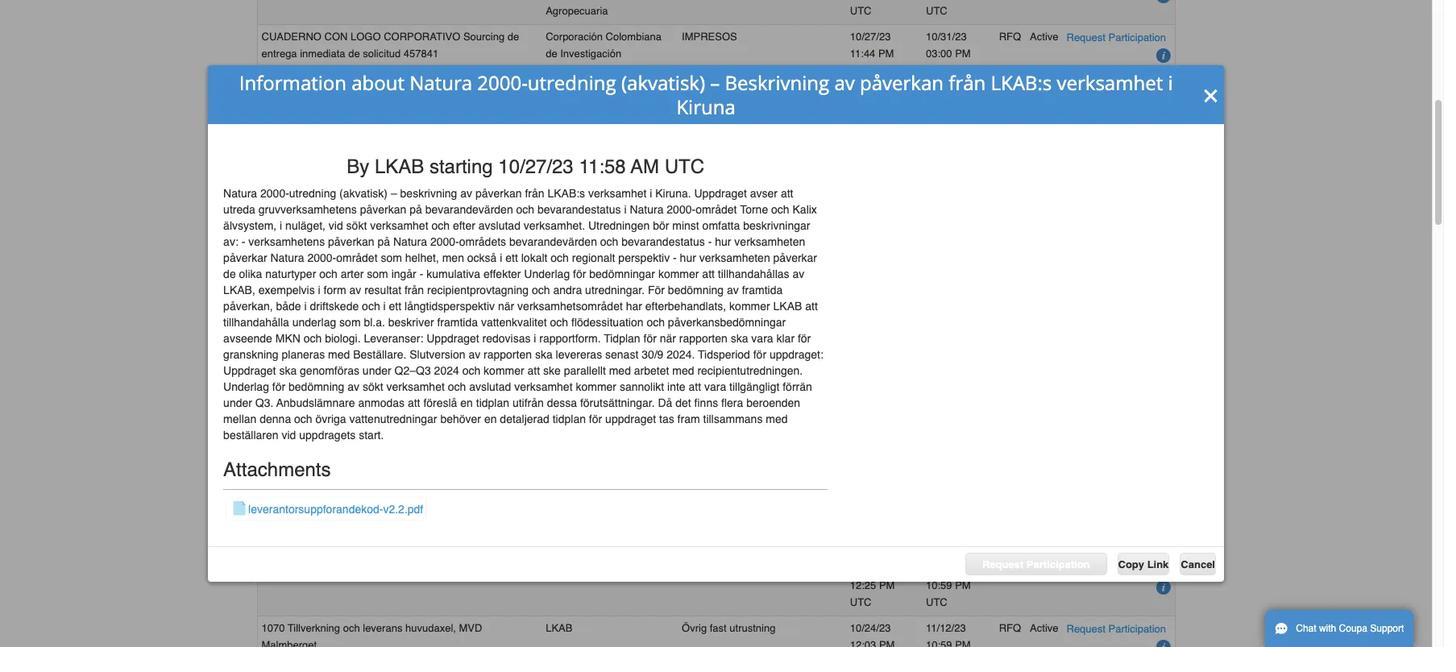 Task type: vqa. For each thing, say whether or not it's contained in the screenshot.


Task type: describe. For each thing, give the bounding box(es) containing it.
1 vertical spatial ett
[[389, 300, 402, 313]]

starting
[[430, 156, 493, 178]]

lkab for 906 tillverkning & montering bergtapp 259, malmberget
[[546, 267, 573, 279]]

1 vertical spatial området
[[336, 252, 378, 265]]

och down "för"
[[647, 316, 665, 329]]

itb
[[262, 402, 278, 414]]

för up uppdraget:
[[798, 332, 811, 345]]

1 vertical spatial en
[[484, 413, 497, 426]]

2000- inside information about natura 2000-utredning (akvatisk) – beskrivning av påverkan från lkab:s verksamhet i kiruna
[[478, 69, 528, 96]]

epl
[[369, 521, 388, 533]]

leverantorsuppforandekod-v2.2.pdf
[[248, 503, 424, 516]]

levereras
[[556, 349, 602, 361]]

10/24/23 for 12:03
[[850, 622, 891, 634]]

request participation button for 11/12/23 10:59 p
[[1067, 621, 1167, 638]]

och right lokalt at left top
[[551, 252, 569, 265]]

föreslå
[[424, 397, 457, 410]]

2000- up men
[[430, 236, 459, 249]]

lokalanpassning
[[262, 90, 340, 102]]

request participation button for 11/26/23 10:59 pm utc
[[1067, 562, 1167, 579]]

(akvatisk) for beskrivning
[[340, 187, 388, 200]]

lkab:s for natura 2000-utredning (akvatisk) – beskrivning av påverkan från lkab:s verksamhet i kiruna
[[329, 166, 364, 178]]

tillverkning for 906
[[282, 267, 334, 279]]

2024
[[434, 365, 459, 378]]

rfq for 11/12/23 10:59 p
[[1000, 622, 1022, 634]]

copy
[[1119, 559, 1145, 571]]

gruvverksamhetens
[[259, 203, 357, 216]]

planeras
[[282, 349, 325, 361]]

2000- up gruvverksamhetens
[[260, 187, 289, 200]]

texas
[[627, 386, 655, 398]]

kommer up "för"
[[659, 268, 699, 281]]

2 påverkar from the left
[[774, 252, 818, 265]]

replacement
[[475, 386, 537, 398]]

1 påverkar from the left
[[223, 252, 267, 265]]

malmberget for 1070 tillverkning och leverans huvudaxel, mvd malmberget
[[262, 639, 317, 647]]

0 vertical spatial bevarandevärden
[[425, 203, 513, 216]]

11/12/23 for 10:59
[[926, 622, 966, 634]]

de down the logo
[[348, 47, 360, 59]]

am for 09/27/23
[[879, 107, 894, 119]]

supply
[[283, 504, 313, 516]]

communityprojectrdp
[[715, 326, 823, 339]]

with
[[1320, 623, 1337, 635]]

start.
[[359, 429, 384, 442]]

utc for 11/26/23 10:59 pm utc
[[926, 597, 948, 609]]

tillverkning for 1070
[[288, 622, 340, 634]]

1 vertical spatial på
[[378, 236, 390, 249]]

uppdragets
[[299, 429, 356, 442]]

2 vertical spatial kiruna
[[406, 445, 436, 457]]

1 vertical spatial verksamheten
[[700, 252, 771, 265]]

leverantorsuppforandekod-v2.2.pdf link
[[248, 503, 424, 516]]

att right avser
[[781, 187, 794, 200]]

09/27/23
[[850, 90, 891, 102]]

chat with coupa support
[[1297, 623, 1405, 635]]

2 vertical spatial uppdraget
[[223, 365, 276, 378]]

0 vertical spatial på
[[410, 203, 422, 216]]

arbetet
[[634, 365, 670, 378]]

natura up 'helhet,'
[[393, 236, 427, 249]]

participation for 11/12/23 09:53 pm utc
[[1109, 91, 1167, 103]]

the for the university of texas health science center at houston
[[546, 386, 564, 398]]

1 vertical spatial vid
[[282, 429, 296, 442]]

0 vertical spatial bedömning
[[668, 284, 724, 297]]

of inside "marikana residences security upgrades - installation of new vehicle and pedestrian entrances at the wpl residence"
[[514, 326, 523, 339]]

då
[[658, 397, 673, 410]]

utc for 11/08/23 12:00 pm utc
[[926, 538, 948, 550]]

både
[[276, 300, 301, 313]]

och left "andra"
[[532, 284, 550, 297]]

information
[[239, 69, 347, 96]]

kommer up replacement
[[484, 365, 525, 378]]

kommer up 3071 - communityprojectrdp
[[730, 300, 771, 313]]

msb lab exhaust fans-motors removal and replacement itb
[[262, 386, 537, 414]]

- down 'helhet,'
[[420, 268, 424, 281]]

entrances
[[392, 343, 438, 355]]

och down 2024
[[448, 381, 466, 394]]

impresos
[[682, 31, 737, 43]]

– for beskrivning
[[417, 149, 423, 161]]

09:53
[[926, 107, 953, 119]]

– for beskrivning
[[391, 187, 397, 200]]

minst
[[673, 220, 700, 232]]

0 horizontal spatial bedömning
[[289, 381, 345, 394]]

0 horizontal spatial vara
[[705, 381, 727, 394]]

information about natura 2000-utredning (akvatisk) – beskrivning av påverkan från lkab:s verksamhet i kiruna dialog
[[208, 66, 1225, 582]]

,
[[709, 90, 712, 102]]

tillgängligt
[[730, 381, 780, 394]]

and inside the "the supply and installation of afrison kremetart 600w led stadium luminaires at epl sports field for sibanye stillwater"
[[316, 504, 333, 516]]

0 vertical spatial stillwater
[[587, 326, 630, 339]]

lkab:s for natura 2000-utredning (akvatisk) – beskrivning av påverkan från lkab:s verksamhet i kiruna.    uppdraget avser att utreda gruvverksamhetens påverkan på bevarandevärden och bevarandestatus i natura 2000-området torne och kalix älvsystem, i nuläget, vid sökt verksamhet och efter avslutad verksamhet.     utredningen bör minst omfatta beskrivningar av:  - verksamhetens påverkan på natura 2000-områdets bevarandevärden och bevarandestatus  - hur verksamheten påverkar natura 2000-området som helhet, men också i ett lokalt och regionalt perspektiv  - hur verksamheten påverkar de olika naturtyper och arter som ingår   - kumulativa effekter    underlag för bedömningar kommer att tillhandahållas av lkab, exempelvis i form av resultat från recipientprovtagning och andra utredningar. för bedömning av framtida påverkan, både i driftskede och i ett långtidsperspektiv när verksamhetsområdet har efterbehandlats, kommer lkab att tillhandahålla underlag som bl.a. beskriver framtida vattenkvalitet och flödessituation och påverkansbedömningar avseende mkn och biologi.    leveranser:  uppdraget redovisas i rapportform.  tidplan för när rapporten ska vara klar för granskning planeras med beställare. slutversion av rapporten ska levereras senast 30/9 2024.    tidsperiod för uppdraget: uppdraget ska genomföras under q2–q3 2024 och kommer att ske parallellt med arbetet med recipientutredningen. underlag för bedömning av sökt verksamhet och avslutad verksamhet kommer sannolikt inte att vara tillgängligt förrän under q3. anbudslämnare anmodas att föreslå en tidplan utifrån dessa förutsättningar.    då det finns flera beroenden mellan denna och övriga vattenutredningar behöver en detaljerad tidplan för uppdraget tas fram tillsammans med beställaren vid uppdragets start.
[[548, 187, 585, 200]]

– inside information about natura 2000-utredning (akvatisk) – beskrivning av påverkan från lkab:s verksamhet i kiruna
[[711, 69, 720, 96]]

about
[[352, 69, 405, 96]]

1 vertical spatial avslutad
[[469, 381, 511, 394]]

och inside mark-, bygg- och rivningsentreprenad
[[744, 90, 761, 102]]

övriga tekniska konsulter
[[682, 149, 800, 161]]

11/12/23 for 09:53
[[926, 90, 966, 102]]

buss for buss och taxi
[[682, 208, 705, 220]]

lkab for natura 2000-utredning (akvatisk) – beskrivning av påverkan från lkab:s verksamhet i kiruna
[[546, 149, 573, 161]]

10/27/23 inside 10/27/23 11:44 pm utc
[[850, 31, 891, 43]]

för up 30/9 at the left of the page
[[644, 332, 657, 345]]

2 horizontal spatial ska
[[731, 332, 749, 345]]

i up verksamhetens
[[280, 220, 282, 232]]

1 vertical spatial bevarandevärden
[[510, 236, 597, 249]]

0 vertical spatial området
[[696, 203, 737, 216]]

beskrivning
[[400, 187, 457, 200]]

1 vertical spatial som
[[367, 268, 388, 281]]

copy link button
[[1118, 553, 1170, 576]]

- right perspektiv at the top left of page
[[673, 252, 677, 265]]

dessa
[[547, 397, 577, 410]]

0 horizontal spatial ska
[[279, 365, 297, 378]]

att up efterbehandlats,
[[703, 268, 715, 281]]

att right inte
[[689, 381, 702, 394]]

nuläget,
[[286, 220, 326, 232]]

repisvaara
[[363, 90, 416, 102]]

leverans
[[363, 622, 403, 634]]

sourcing
[[464, 31, 505, 43]]

1 vertical spatial sökt
[[363, 381, 383, 394]]

i inside natura 2000-utredning (akvatisk) – beskrivning av påverkan från lkab:s verksamhet i kiruna
[[424, 166, 426, 178]]

the supply and installation of afrison kremetart 600w led stadium luminaires at epl sports field for sibanye stillwater
[[262, 504, 535, 550]]

huvudaxel,
[[406, 622, 456, 634]]

utc for 10/24/23 12:25 pm utc
[[850, 597, 872, 609]]

tidsperiod
[[698, 349, 751, 361]]

at inside the university of texas health science center at houston
[[654, 402, 663, 414]]

10/24/23 12:25 pm utc
[[850, 563, 895, 609]]

utredningar.
[[585, 284, 645, 297]]

påverkan down natura 2000-utredning (akvatisk) – beskrivning av påverkan från lkab:s verksamhet i kiruna
[[360, 203, 407, 216]]

omfatta
[[703, 220, 740, 232]]

am inside information about natura 2000-utredning (akvatisk) – beskrivning av påverkan från lkab:s verksamhet i kiruna dialog
[[631, 156, 660, 178]]

påverkan down chaufför
[[328, 236, 375, 249]]

övriga
[[316, 413, 346, 426]]

från down by lkab starting 10/27/23 11:58 am utc
[[525, 187, 545, 200]]

installation inside the "the supply and installation of afrison kremetart 600w led stadium luminaires at epl sports field for sibanye stillwater"
[[336, 504, 386, 516]]

för up recipientutredningen.
[[754, 349, 767, 361]]

mek-entreprenad
[[682, 267, 762, 279]]

installation inside "marikana residences security upgrades - installation of new vehicle and pedestrian entrances at the wpl residence"
[[461, 326, 511, 339]]

utredning for beskrivning
[[289, 187, 336, 200]]

i right både
[[304, 300, 307, 313]]

för up "andra"
[[573, 268, 586, 281]]

i up effekter on the top of the page
[[500, 252, 503, 265]]

beroenden
[[747, 397, 801, 410]]

chat
[[1297, 623, 1317, 635]]

0 horizontal spatial underlag
[[223, 381, 269, 394]]

1 vertical spatial tidplan
[[553, 413, 586, 426]]

0 vertical spatial verksamheten
[[735, 236, 806, 249]]

buss inklusive chaufför
[[262, 208, 369, 220]]

med down beroenden
[[766, 413, 788, 426]]

0 vertical spatial tidplan
[[476, 397, 510, 410]]

natura up bör
[[630, 203, 664, 216]]

områdets
[[459, 236, 506, 249]]

laddinfrastruktur nio området kiruna
[[262, 445, 436, 457]]

med down biologi.
[[328, 349, 350, 361]]

utredning for beskrivning
[[323, 149, 367, 161]]

at inside the "the supply and installation of afrison kremetart 600w led stadium luminaires at epl sports field for sibanye stillwater"
[[357, 521, 366, 533]]

inklusive
[[288, 208, 328, 220]]

participation for 11/12/23 10:59 p
[[1109, 623, 1167, 635]]

1 vertical spatial bevarandestatus
[[622, 236, 705, 249]]

request participation button for 11/12/23 09:53 pm utc
[[1067, 88, 1167, 105]]

copy link
[[1119, 559, 1169, 571]]

11/12/23 10:59 p
[[926, 622, 971, 647]]

att left ske
[[528, 365, 540, 378]]

och up 'form'
[[319, 268, 338, 281]]

10/27/23 inside information about natura 2000-utredning (akvatisk) – beskrivning av påverkan från lkab:s verksamhet i kiruna dialog
[[499, 156, 574, 178]]

mark-
[[682, 90, 709, 102]]

0 vertical spatial som
[[381, 252, 402, 265]]

dundret
[[419, 90, 456, 102]]

q3.
[[255, 397, 274, 410]]

v2.2.pdf
[[383, 503, 424, 516]]

chat with coupa support button
[[1266, 610, 1414, 647]]

i up utredningen
[[624, 203, 627, 216]]

active for 11/12/23 09:53 pm utc
[[1030, 90, 1059, 102]]

redovisas
[[483, 332, 531, 345]]

kiruna inside natura 2000-utredning (akvatisk) – beskrivning av påverkan från lkab:s verksamhet i kiruna
[[429, 166, 459, 178]]

0 horizontal spatial en
[[461, 397, 473, 410]]

0 vertical spatial avslutad
[[479, 220, 521, 232]]

för down förutsättningar.
[[589, 413, 602, 426]]

uppdraget
[[606, 413, 656, 426]]

2 vertical spatial området
[[365, 445, 403, 457]]

andra
[[553, 284, 582, 297]]

recipientprovtagning
[[427, 284, 529, 297]]

de inside corporación colombiana de investigación agropecuaria
[[546, 47, 558, 59]]

lkab:s inside information about natura 2000-utredning (akvatisk) – beskrivning av påverkan från lkab:s verksamhet i kiruna
[[991, 69, 1052, 96]]

och up beskrivningar
[[772, 203, 790, 216]]

q2–q3
[[395, 365, 431, 378]]

mvd
[[459, 622, 482, 634]]

health
[[546, 402, 576, 414]]

lkab for buss inklusive chaufför
[[546, 208, 573, 220]]

och left taxi
[[708, 208, 725, 220]]

request participation for 11/12/23 10:59 p
[[1067, 623, 1167, 635]]

fans-
[[348, 386, 375, 398]]

0 vertical spatial rapporten
[[680, 332, 728, 345]]

906
[[262, 267, 279, 279]]

participation inside information about natura 2000-utredning (akvatisk) – beskrivning av påverkan från lkab:s verksamhet i kiruna dialog
[[1027, 559, 1091, 571]]

cuaderno
[[262, 31, 322, 43]]

lokalanpassning ica repisvaara dundret
[[262, 90, 456, 102]]

flödessituation
[[572, 316, 644, 329]]

0 vertical spatial vara
[[752, 332, 774, 345]]

lkab for 1070 tillverkning och leverans huvudaxel, mvd malmberget
[[546, 622, 573, 634]]

övrig fast utrustning
[[682, 622, 776, 634]]

1 horizontal spatial framtida
[[742, 284, 783, 297]]

och down the anbudslämnare
[[294, 413, 313, 426]]

förrän
[[783, 381, 813, 394]]

i down vattenkvalitet on the left of page
[[534, 332, 537, 345]]

lkab for lokalanpassning ica repisvaara dundret
[[546, 90, 573, 102]]

natura down verksamhetens
[[270, 252, 304, 265]]

457841
[[404, 47, 439, 59]]

denna
[[260, 413, 291, 426]]

0 vertical spatial sökt
[[346, 220, 367, 232]]

support
[[1371, 623, 1405, 635]]

tillhandahållas
[[718, 268, 790, 281]]

perspektiv
[[619, 252, 670, 265]]

0 vertical spatial uppdraget
[[695, 187, 747, 200]]

med down the 2024. on the left bottom
[[673, 365, 695, 378]]

uppdraget:
[[770, 349, 824, 361]]

sibanye
[[465, 521, 503, 533]]

beskrivning inside natura 2000-utredning (akvatisk) – beskrivning av påverkan från lkab:s verksamhet i kiruna
[[426, 149, 480, 161]]

request participation for 10/31/23 03:00 pm utc
[[1067, 31, 1167, 44]]

beskrivningar
[[744, 220, 811, 232]]

marikana residences security upgrades - installation of new vehicle and pedestrian entrances at the wpl residence
[[262, 326, 523, 372]]

luminaires
[[303, 521, 354, 533]]

regionalt
[[572, 252, 616, 265]]

0 horizontal spatial bevarandestatus
[[538, 203, 621, 216]]

utc for 09/27/23 11:17 am utc
[[850, 123, 872, 135]]



Task type: locate. For each thing, give the bounding box(es) containing it.
10:59 inside '11/26/23 10:59 pm utc'
[[926, 580, 953, 592]]

lkab:s inside natura 2000-utredning (akvatisk) – beskrivning av påverkan från lkab:s verksamhet i kiruna
[[329, 166, 364, 178]]

0 vertical spatial lkab:s
[[991, 69, 1052, 96]]

utc down 11:17
[[850, 123, 872, 135]]

beskrivning
[[725, 69, 830, 96], [426, 149, 480, 161]]

1 10/24/23 from the top
[[850, 563, 891, 575]]

2 vertical spatial –
[[391, 187, 397, 200]]

natura 2000-utredning (akvatisk) – beskrivning av påverkan från lkab:s verksamhet i kiruna.    uppdraget avser att utreda gruvverksamhetens påverkan på bevarandevärden och bevarandestatus i natura 2000-området torne och kalix älvsystem, i nuläget, vid sökt verksamhet och efter avslutad verksamhet.     utredningen bör minst omfatta beskrivningar av:  - verksamhetens påverkan på natura 2000-områdets bevarandevärden och bevarandestatus  - hur verksamheten påverkar natura 2000-området som helhet, men också i ett lokalt och regionalt perspektiv  - hur verksamheten påverkar de olika naturtyper och arter som ingår   - kumulativa effekter    underlag för bedömningar kommer att tillhandahållas av lkab, exempelvis i form av resultat från recipientprovtagning och andra utredningar. för bedömning av framtida påverkan, både i driftskede och i ett långtidsperspektiv när verksamhetsområdet har efterbehandlats, kommer lkab att tillhandahålla underlag som bl.a. beskriver framtida vattenkvalitet och flödessituation och påverkansbedömningar avseende mkn och biologi.    leveranser:  uppdraget redovisas i rapportform.  tidplan för när rapporten ska vara klar för granskning planeras med beställare. slutversion av rapporten ska levereras senast 30/9 2024.    tidsperiod för uppdraget: uppdraget ska genomföras under q2–q3 2024 och kommer att ske parallellt med arbetet med recipientutredningen. underlag för bedömning av sökt verksamhet och avslutad verksamhet kommer sannolikt inte att vara tillgängligt förrän under q3. anbudslämnare anmodas att föreslå en tidplan utifrån dessa förutsättningar.    då det finns flera beroenden mellan denna och övriga vattenutredningar behöver en detaljerad tidplan för uppdraget tas fram tillsammans med beställaren vid uppdragets start.
[[223, 187, 824, 442]]

området up the arter on the left of the page
[[336, 252, 378, 265]]

2000- up minst
[[667, 203, 696, 216]]

of left sibanye-
[[514, 326, 523, 339]]

av inside natura 2000-utredning (akvatisk) – beskrivning av påverkan från lkab:s verksamhet i kiruna
[[483, 149, 494, 161]]

mkn
[[276, 332, 301, 345]]

1 horizontal spatial en
[[484, 413, 497, 426]]

science
[[579, 402, 617, 414]]

– inside natura 2000-utredning (akvatisk) – beskrivning av påverkan från lkab:s verksamhet i kiruna.    uppdraget avser att utreda gruvverksamhetens påverkan på bevarandevärden och bevarandestatus i natura 2000-området torne och kalix älvsystem, i nuläget, vid sökt verksamhet och efter avslutad verksamhet.     utredningen bör minst omfatta beskrivningar av:  - verksamhetens påverkan på natura 2000-områdets bevarandevärden och bevarandestatus  - hur verksamheten påverkar natura 2000-området som helhet, men också i ett lokalt och regionalt perspektiv  - hur verksamheten påverkar de olika naturtyper och arter som ingår   - kumulativa effekter    underlag för bedömningar kommer att tillhandahållas av lkab, exempelvis i form av resultat från recipientprovtagning och andra utredningar. för bedömning av framtida påverkan, både i driftskede och i ett långtidsperspektiv när verksamhetsområdet har efterbehandlats, kommer lkab att tillhandahålla underlag som bl.a. beskriver framtida vattenkvalitet och flödessituation och påverkansbedömningar avseende mkn och biologi.    leveranser:  uppdraget redovisas i rapportform.  tidplan för när rapporten ska vara klar för granskning planeras med beställare. slutversion av rapporten ska levereras senast 30/9 2024.    tidsperiod för uppdraget: uppdraget ska genomföras under q2–q3 2024 och kommer att ske parallellt med arbetet med recipientutredningen. underlag för bedömning av sökt verksamhet och avslutad verksamhet kommer sannolikt inte att vara tillgängligt förrän under q3. anbudslämnare anmodas att föreslå en tidplan utifrån dessa förutsättningar.    då det finns flera beroenden mellan denna och övriga vattenutredningar behöver en detaljerad tidplan för uppdraget tas fram tillsammans med beställaren vid uppdragets start.
[[391, 187, 397, 200]]

agropecuaria
[[546, 64, 608, 76]]

framtida down tillhandahållas
[[742, 284, 783, 297]]

msb
[[262, 386, 284, 398]]

0 horizontal spatial framtida
[[437, 316, 478, 329]]

ska down påverkansbedömningar
[[731, 332, 749, 345]]

1 horizontal spatial under
[[363, 365, 392, 378]]

10/27/23 11:44 pm utc
[[850, 31, 895, 76]]

pm inside 10/31/23 03:00 pm utc
[[956, 47, 971, 59]]

natura up utreda
[[223, 187, 257, 200]]

rfp right '11/26/23 10:59 pm utc'
[[1000, 563, 1021, 575]]

request inside information about natura 2000-utredning (akvatisk) – beskrivning av påverkan från lkab:s verksamhet i kiruna dialog
[[983, 559, 1024, 571]]

lkab:s inside natura 2000-utredning (akvatisk) – beskrivning av påverkan från lkab:s verksamhet i kiruna.    uppdraget avser att utreda gruvverksamhetens påverkan på bevarandevärden och bevarandestatus i natura 2000-området torne och kalix älvsystem, i nuläget, vid sökt verksamhet och efter avslutad verksamhet.     utredningen bör minst omfatta beskrivningar av:  - verksamhetens påverkan på natura 2000-områdets bevarandevärden och bevarandestatus  - hur verksamheten påverkar natura 2000-området som helhet, men också i ett lokalt och regionalt perspektiv  - hur verksamheten påverkar de olika naturtyper och arter som ingår   - kumulativa effekter    underlag för bedömningar kommer att tillhandahållas av lkab, exempelvis i form av resultat från recipientprovtagning och andra utredningar. för bedömning av framtida påverkan, både i driftskede och i ett långtidsperspektiv när verksamhetsområdet har efterbehandlats, kommer lkab att tillhandahålla underlag som bl.a. beskriver framtida vattenkvalitet och flödessituation och påverkansbedömningar avseende mkn och biologi.    leveranser:  uppdraget redovisas i rapportform.  tidplan för när rapporten ska vara klar för granskning planeras med beställare. slutversion av rapporten ska levereras senast 30/9 2024.    tidsperiod för uppdraget: uppdraget ska genomföras under q2–q3 2024 och kommer att ske parallellt med arbetet med recipientutredningen. underlag för bedömning av sökt verksamhet och avslutad verksamhet kommer sannolikt inte att vara tillgängligt förrän under q3. anbudslämnare anmodas att föreslå en tidplan utifrån dessa förutsättningar.    då det finns flera beroenden mellan denna och övriga vattenutredningar behöver en detaljerad tidplan för uppdraget tas fram tillsammans med beställaren vid uppdragets start.
[[548, 187, 585, 200]]

0 vertical spatial ett
[[506, 252, 518, 265]]

pm inside '11/26/23 10:59 pm utc'
[[956, 580, 971, 592]]

1 horizontal spatial installation
[[461, 326, 511, 339]]

tillverkning up exempelvis
[[282, 267, 334, 279]]

för
[[573, 268, 586, 281], [644, 332, 657, 345], [798, 332, 811, 345], [754, 349, 767, 361], [272, 381, 286, 394], [589, 413, 602, 426]]

malmberget for 906 tillverkning & montering bergtapp 259, malmberget
[[464, 267, 520, 279]]

pm inside 11/08/23 12:00 pm utc
[[956, 521, 971, 533]]

2 rfp from the top
[[1000, 563, 1021, 575]]

of inside the "the supply and installation of afrison kremetart 600w led stadium luminaires at epl sports field for sibanye stillwater"
[[389, 504, 398, 516]]

1 vertical spatial underlag
[[223, 381, 269, 394]]

1 horizontal spatial lkab:s
[[548, 187, 585, 200]]

utc inside 10/25/23 08:04 am utc
[[850, 538, 872, 550]]

building improvements
[[682, 386, 789, 398]]

buss for buss inklusive chaufför
[[262, 208, 285, 220]]

utc for 11/12/23 09:53 pm utc
[[926, 123, 948, 135]]

request participation for 11/26/23 10:59 pm utc
[[1067, 564, 1167, 576]]

utc for 10/25/23 08:04 am utc
[[850, 538, 872, 550]]

cuaderno con logo corporativo sourcing de entrega inmediata de solicitud 457841
[[262, 31, 519, 59]]

pm down 11/08/23
[[956, 521, 971, 533]]

11/12/23 down '11/26/23 10:59 pm utc'
[[926, 622, 966, 634]]

i inside information about natura 2000-utredning (akvatisk) – beskrivning av påverkan från lkab:s verksamhet i kiruna
[[1169, 69, 1174, 96]]

pm for 11/12/23
[[956, 107, 971, 119]]

genomföras
[[300, 365, 360, 378]]

11/12/23 up 09:53
[[926, 90, 966, 102]]

0 horizontal spatial när
[[498, 300, 515, 313]]

1 10:59 from the top
[[926, 580, 953, 592]]

0 horizontal spatial stillwater
[[262, 538, 304, 550]]

tillverkning inside 1070 tillverkning och leverans huvudaxel, mvd malmberget
[[288, 622, 340, 634]]

i left close "icon"
[[1169, 69, 1174, 96]]

1 buss from the left
[[262, 208, 285, 220]]

ett down resultat
[[389, 300, 402, 313]]

utc inside '11/26/23 10:59 pm utc'
[[926, 597, 948, 609]]

– up the beskrivning at top
[[417, 149, 423, 161]]

och up bl.a.
[[362, 300, 380, 313]]

de inside natura 2000-utredning (akvatisk) – beskrivning av påverkan från lkab:s verksamhet i kiruna.    uppdraget avser att utreda gruvverksamhetens påverkan på bevarandevärden och bevarandestatus i natura 2000-området torne och kalix älvsystem, i nuläget, vid sökt verksamhet och efter avslutad verksamhet.     utredningen bör minst omfatta beskrivningar av:  - verksamhetens påverkan på natura 2000-områdets bevarandevärden och bevarandestatus  - hur verksamheten påverkar natura 2000-området som helhet, men också i ett lokalt och regionalt perspektiv  - hur verksamheten påverkar de olika naturtyper och arter som ingår   - kumulativa effekter    underlag för bedömningar kommer att tillhandahållas av lkab, exempelvis i form av resultat från recipientprovtagning och andra utredningar. för bedömning av framtida påverkan, både i driftskede och i ett långtidsperspektiv när verksamhetsområdet har efterbehandlats, kommer lkab att tillhandahålla underlag som bl.a. beskriver framtida vattenkvalitet och flödessituation och påverkansbedömningar avseende mkn och biologi.    leveranser:  uppdraget redovisas i rapportform.  tidplan för när rapporten ska vara klar för granskning planeras med beställare. slutversion av rapporten ska levereras senast 30/9 2024.    tidsperiod för uppdraget: uppdraget ska genomföras under q2–q3 2024 och kommer att ske parallellt med arbetet med recipientutredningen. underlag för bedömning av sökt verksamhet och avslutad verksamhet kommer sannolikt inte att vara tillgängligt förrän under q3. anbudslämnare anmodas att föreslå en tidplan utifrån dessa förutsättningar.    då det finns flera beroenden mellan denna och övriga vattenutredningar behöver en detaljerad tidplan för uppdraget tas fram tillsammans med beställaren vid uppdragets start.
[[223, 268, 236, 281]]

bedömning down mek-
[[668, 284, 724, 297]]

1 vertical spatial (akvatisk)
[[369, 149, 414, 161]]

från down bergtapp
[[405, 284, 424, 297]]

request participation inside information about natura 2000-utredning (akvatisk) – beskrivning av påverkan från lkab:s verksamhet i kiruna dialog
[[983, 559, 1091, 571]]

att up communityprojectrdp
[[806, 300, 818, 313]]

0 horizontal spatial rapporten
[[484, 349, 532, 361]]

request for 11/12/23 10:59 p
[[1067, 623, 1106, 635]]

0 horizontal spatial ett
[[389, 300, 402, 313]]

10/24/23 inside the '10/24/23 12:25 pm utc'
[[850, 563, 891, 575]]

bevarandestatus down bör
[[622, 236, 705, 249]]

0 vertical spatial bevarandestatus
[[538, 203, 621, 216]]

11/26/23
[[926, 563, 966, 575]]

verksamhetsområdet
[[518, 300, 623, 313]]

and inside "marikana residences security upgrades - installation of new vehicle and pedestrian entrances at the wpl residence"
[[319, 343, 337, 355]]

i left kiruna.
[[650, 187, 653, 200]]

0 horizontal spatial of
[[389, 504, 398, 516]]

0 vertical spatial malmberget
[[464, 267, 520, 279]]

utc inside 09/27/23 11:17 am utc
[[850, 123, 872, 135]]

con
[[325, 31, 348, 43]]

(akvatisk) up the beskrivning at top
[[369, 149, 414, 161]]

0 vertical spatial 11/12/23
[[926, 90, 966, 102]]

0 vertical spatial en
[[461, 397, 473, 410]]

från inside natura 2000-utredning (akvatisk) – beskrivning av påverkan från lkab:s verksamhet i kiruna
[[308, 166, 326, 178]]

10/24/23 up 12:03
[[850, 622, 891, 634]]

påverkan inside information about natura 2000-utredning (akvatisk) – beskrivning av påverkan från lkab:s verksamhet i kiruna
[[860, 69, 944, 96]]

1 vertical spatial of
[[616, 386, 625, 398]]

pm for 10/31/23
[[956, 47, 971, 59]]

2 vertical spatial som
[[340, 316, 361, 329]]

2 active from the top
[[1030, 90, 1059, 102]]

natura 2000-utredning (akvatisk) – beskrivning av påverkan från lkab:s verksamhet i kiruna
[[262, 149, 494, 178]]

utc inside information about natura 2000-utredning (akvatisk) – beskrivning av påverkan från lkab:s verksamhet i kiruna dialog
[[665, 156, 705, 178]]

malmberget
[[464, 267, 520, 279], [262, 639, 317, 647]]

2000- inside natura 2000-utredning (akvatisk) – beskrivning av påverkan från lkab:s verksamhet i kiruna
[[296, 149, 323, 161]]

sökt up anmodas
[[363, 381, 383, 394]]

1070
[[262, 622, 285, 634]]

0 vertical spatial and
[[319, 343, 337, 355]]

stillwater inside the "the supply and installation of afrison kremetart 600w led stadium luminaires at epl sports field for sibanye stillwater"
[[262, 538, 304, 550]]

och down the underlag
[[304, 332, 322, 345]]

2 horizontal spatial –
[[711, 69, 720, 96]]

som up resultat
[[367, 268, 388, 281]]

bedömning
[[668, 284, 724, 297], [289, 381, 345, 394]]

1 horizontal spatial ett
[[506, 252, 518, 265]]

0 vertical spatial tillverkning
[[282, 267, 334, 279]]

utc up kiruna.
[[665, 156, 705, 178]]

inmediata
[[300, 47, 346, 59]]

houston
[[546, 419, 585, 431]]

1 vertical spatial ska
[[535, 349, 553, 361]]

– inside natura 2000-utredning (akvatisk) – beskrivning av påverkan från lkab:s verksamhet i kiruna
[[417, 149, 423, 161]]

10/25/23 08:04 am utc
[[850, 504, 895, 550]]

pm inside 11/12/23 09:53 pm utc
[[956, 107, 971, 119]]

request participation for 11/12/23 09:53 pm utc
[[1067, 91, 1167, 103]]

tidplan
[[476, 397, 510, 410], [553, 413, 586, 426]]

1 vertical spatial rfp
[[1000, 563, 1021, 575]]

utc down 08:04
[[850, 538, 872, 550]]

pm right 12:25
[[880, 580, 895, 592]]

installation up wpl
[[461, 326, 511, 339]]

1 horizontal spatial beskrivning
[[725, 69, 830, 96]]

1 vertical spatial rfq
[[1000, 622, 1022, 634]]

close image
[[1204, 88, 1220, 104]]

utc inside 11/12/23 09:53 pm utc
[[926, 123, 948, 135]]

entrega
[[262, 47, 297, 59]]

utc for 10/27/23 11:44 pm utc
[[850, 64, 872, 76]]

08:04
[[850, 521, 877, 533]]

0 vertical spatial när
[[498, 300, 515, 313]]

1 horizontal spatial buss
[[682, 208, 705, 220]]

påverkan
[[860, 69, 944, 96], [262, 166, 305, 178], [476, 187, 522, 200], [360, 203, 407, 216], [328, 236, 375, 249]]

of left texas
[[616, 386, 625, 398]]

(akvatisk) for beskrivning
[[369, 149, 414, 161]]

(akvatisk) inside natura 2000-utredning (akvatisk) – beskrivning av påverkan från lkab:s verksamhet i kiruna.    uppdraget avser att utreda gruvverksamhetens påverkan på bevarandevärden och bevarandestatus i natura 2000-området torne och kalix älvsystem, i nuläget, vid sökt verksamhet och efter avslutad verksamhet.     utredningen bör minst omfatta beskrivningar av:  - verksamhetens påverkan på natura 2000-områdets bevarandevärden och bevarandestatus  - hur verksamheten påverkar natura 2000-området som helhet, men också i ett lokalt och regionalt perspektiv  - hur verksamheten påverkar de olika naturtyper och arter som ingår   - kumulativa effekter    underlag för bedömningar kommer att tillhandahållas av lkab, exempelvis i form av resultat från recipientprovtagning och andra utredningar. för bedömning av framtida påverkan, både i driftskede och i ett långtidsperspektiv när verksamhetsområdet har efterbehandlats, kommer lkab att tillhandahålla underlag som bl.a. beskriver framtida vattenkvalitet och flödessituation och påverkansbedömningar avseende mkn och biologi.    leveranser:  uppdraget redovisas i rapportform.  tidplan för när rapporten ska vara klar för granskning planeras med beställare. slutversion av rapporten ska levereras senast 30/9 2024.    tidsperiod för uppdraget: uppdraget ska genomföras under q2–q3 2024 och kommer att ske parallellt med arbetet med recipientutredningen. underlag för bedömning av sökt verksamhet och avslutad verksamhet kommer sannolikt inte att vara tillgängligt förrän under q3. anbudslämnare anmodas att föreslå en tidplan utifrån dessa förutsättningar.    då det finns flera beroenden mellan denna och övriga vattenutredningar behöver en detaljerad tidplan för uppdraget tas fram tillsammans med beställaren vid uppdragets start.
[[340, 187, 388, 200]]

1 vertical spatial 10/24/23
[[850, 622, 891, 634]]

rapporten up tidsperiod
[[680, 332, 728, 345]]

am inside 10/25/23 08:04 am utc
[[879, 521, 895, 533]]

the inside the university of texas health science center at houston
[[546, 386, 564, 398]]

request for 11/26/23 10:59 pm utc
[[1067, 564, 1106, 576]]

1 horizontal spatial påverkar
[[774, 252, 818, 265]]

natura
[[410, 69, 473, 96], [262, 149, 293, 161], [223, 187, 257, 200], [630, 203, 664, 216], [393, 236, 427, 249], [270, 252, 304, 265]]

kiruna inside information about natura 2000-utredning (akvatisk) – beskrivning av påverkan från lkab:s verksamhet i kiruna
[[677, 94, 736, 120]]

1 vertical spatial am
[[631, 156, 660, 178]]

ett up effekter on the top of the page
[[506, 252, 518, 265]]

lkab:s up chaufför
[[329, 166, 364, 178]]

1 vertical spatial 10:59
[[926, 639, 953, 647]]

11:58
[[579, 156, 626, 178]]

1 active from the top
[[1030, 31, 1059, 43]]

pm for 11/26/23
[[956, 580, 971, 592]]

- right 3071
[[708, 326, 712, 339]]

0 vertical spatial rfq
[[1000, 31, 1022, 43]]

finns
[[695, 397, 719, 410]]

och up verksamhet.
[[516, 203, 535, 216]]

ska up ske
[[535, 349, 553, 361]]

at left the epl
[[357, 521, 366, 533]]

1 vertical spatial tillverkning
[[288, 622, 340, 634]]

i down resultat
[[383, 300, 386, 313]]

1 vertical spatial bedömning
[[289, 381, 345, 394]]

malmberget inside 1070 tillverkning och leverans huvudaxel, mvd malmberget
[[262, 639, 317, 647]]

and down 2024
[[454, 386, 472, 398]]

1 vertical spatial hur
[[680, 252, 697, 265]]

att right motors in the bottom of the page
[[408, 397, 420, 410]]

och down utredningen
[[601, 236, 619, 249]]

building
[[682, 386, 719, 398]]

ska
[[731, 332, 749, 345], [535, 349, 553, 361], [279, 365, 297, 378]]

bl.a.
[[364, 316, 385, 329]]

0 vertical spatial the
[[546, 386, 564, 398]]

2 vertical spatial and
[[316, 504, 333, 516]]

0 vertical spatial am
[[879, 107, 894, 119]]

3071 - communityprojectrdp
[[682, 326, 823, 339]]

pm for 10/27/23
[[879, 47, 895, 59]]

at inside "marikana residences security upgrades - installation of new vehicle and pedestrian entrances at the wpl residence"
[[441, 343, 449, 355]]

underlag
[[524, 268, 570, 281], [223, 381, 269, 394]]

10/24/23 12:03 p
[[850, 622, 895, 647]]

request for 11/12/23 09:53 pm utc
[[1067, 91, 1106, 103]]

kommer down parallellt
[[576, 381, 617, 394]]

1 horizontal spatial tidplan
[[553, 413, 586, 426]]

0 horizontal spatial 10/27/23
[[499, 156, 574, 178]]

10:59 for 11/26/23
[[926, 580, 953, 592]]

rfq right "10/31/23"
[[1000, 31, 1022, 43]]

utc inside 10/31/23 03:00 pm utc
[[926, 64, 948, 76]]

verksamheten up the entreprenad
[[700, 252, 771, 265]]

0 horizontal spatial malmberget
[[262, 639, 317, 647]]

2 vertical spatial am
[[879, 521, 895, 533]]

attachments
[[223, 459, 331, 482]]

0 horizontal spatial –
[[391, 187, 397, 200]]

participation for 10/31/23 03:00 pm utc
[[1109, 31, 1167, 44]]

en up behöver
[[461, 397, 473, 410]]

1 vertical spatial at
[[654, 402, 663, 414]]

pm inside the '10/24/23 12:25 pm utc'
[[880, 580, 895, 592]]

entreprenad
[[705, 267, 762, 279]]

uppdraget up 'slutversion'
[[427, 332, 479, 345]]

0 vertical spatial under
[[363, 365, 392, 378]]

natura down 457841
[[410, 69, 473, 96]]

request
[[1067, 31, 1106, 44], [1067, 91, 1106, 103], [983, 559, 1024, 571], [1067, 564, 1106, 576], [1067, 623, 1106, 635]]

installation up the epl
[[336, 504, 386, 516]]

påverkan inside natura 2000-utredning (akvatisk) – beskrivning av påverkan från lkab:s verksamhet i kiruna
[[262, 166, 305, 178]]

de right sourcing
[[508, 31, 519, 43]]

övrig
[[682, 622, 707, 634]]

1 vertical spatial beskrivning
[[426, 149, 480, 161]]

2 rfq from the top
[[1000, 622, 1022, 634]]

2000- up 'form'
[[307, 252, 336, 265]]

2000- down sourcing
[[478, 69, 528, 96]]

montering
[[347, 267, 394, 279]]

i up the beskrivning at top
[[424, 166, 426, 178]]

1 vertical spatial 10/27/23
[[499, 156, 574, 178]]

&
[[337, 267, 344, 279]]

2 vertical spatial at
[[357, 521, 366, 533]]

1 vertical spatial rapporten
[[484, 349, 532, 361]]

- inside "marikana residences security upgrades - installation of new vehicle and pedestrian entrances at the wpl residence"
[[454, 326, 458, 339]]

4 active from the top
[[1030, 622, 1059, 634]]

en
[[461, 397, 473, 410], [484, 413, 497, 426]]

0 horizontal spatial at
[[357, 521, 366, 533]]

upgrades
[[406, 326, 452, 339]]

påverkan,
[[223, 300, 273, 313]]

långtidsperspektiv
[[405, 300, 495, 313]]

1 horizontal spatial uppdraget
[[427, 332, 479, 345]]

kumulativa
[[427, 268, 481, 281]]

och down wpl
[[462, 365, 481, 378]]

stadium
[[262, 521, 300, 533]]

10/24/23 inside 10/24/23 12:03 p
[[850, 622, 891, 634]]

11/12/23 09:53 pm utc
[[926, 90, 971, 135]]

utredning inside information about natura 2000-utredning (akvatisk) – beskrivning av påverkan från lkab:s verksamhet i kiruna
[[528, 69, 617, 96]]

participation for 11/26/23 10:59 pm utc
[[1109, 564, 1167, 576]]

utredning down investigación
[[528, 69, 617, 96]]

request for 10/31/23 03:00 pm utc
[[1067, 31, 1106, 44]]

solicitud
[[363, 47, 401, 59]]

0 vertical spatial installation
[[461, 326, 511, 339]]

pm for 11/08/23
[[956, 521, 971, 533]]

0 horizontal spatial under
[[223, 397, 252, 410]]

utredningen
[[589, 220, 650, 232]]

1 vertical spatial uppdraget
[[427, 332, 479, 345]]

och left efter
[[432, 220, 450, 232]]

1 vertical spatial –
[[417, 149, 423, 161]]

2 buss from the left
[[682, 208, 705, 220]]

3 active from the top
[[1030, 563, 1059, 575]]

11/12/23 inside 11/12/23 09:53 pm utc
[[926, 90, 966, 102]]

utc down 11:44
[[850, 64, 872, 76]]

och inside 1070 tillverkning och leverans huvudaxel, mvd malmberget
[[343, 622, 360, 634]]

2 11/12/23 from the top
[[926, 622, 966, 634]]

2 vertical spatial ska
[[279, 365, 297, 378]]

för left lab
[[272, 381, 286, 394]]

från inside information about natura 2000-utredning (akvatisk) – beskrivning av påverkan från lkab:s verksamhet i kiruna
[[949, 69, 986, 96]]

bevarandestatus up verksamhet.
[[538, 203, 621, 216]]

kommer
[[659, 268, 699, 281], [730, 300, 771, 313], [484, 365, 525, 378], [576, 381, 617, 394]]

afrison
[[401, 504, 433, 516]]

rfq right 11/12/23 10:59 p on the right
[[1000, 622, 1022, 634]]

avser
[[750, 187, 778, 200]]

av inside information about natura 2000-utredning (akvatisk) – beskrivning av påverkan från lkab:s verksamhet i kiruna
[[835, 69, 855, 96]]

2 10/24/23 from the top
[[850, 622, 891, 634]]

stillwater down stadium
[[262, 538, 304, 550]]

906 tillverkning & montering bergtapp 259, malmberget
[[262, 267, 520, 279]]

området up the omfatta
[[696, 203, 737, 216]]

utc inside the '10/24/23 12:25 pm utc'
[[850, 597, 872, 609]]

med down senast in the left of the page
[[609, 365, 631, 378]]

rfq for 10/31/23 03:00 pm utc
[[1000, 31, 1022, 43]]

- down the omfatta
[[708, 236, 712, 249]]

10/27/23 up verksamhet.
[[499, 156, 574, 178]]

natura inside natura 2000-utredning (akvatisk) – beskrivning av påverkan från lkab:s verksamhet i kiruna
[[262, 149, 293, 161]]

1 horizontal spatial hur
[[715, 236, 732, 249]]

på up 906 tillverkning & montering bergtapp 259, malmberget
[[378, 236, 390, 249]]

pm right 09:53
[[956, 107, 971, 119]]

granskning
[[223, 349, 279, 361]]

natura up gruvverksamhetens
[[262, 149, 293, 161]]

i left 'form'
[[318, 284, 321, 297]]

0 vertical spatial 10:59
[[926, 580, 953, 592]]

1 horizontal spatial of
[[514, 326, 523, 339]]

– down natura 2000-utredning (akvatisk) – beskrivning av påverkan från lkab:s verksamhet i kiruna
[[391, 187, 397, 200]]

(akvatisk) inside natura 2000-utredning (akvatisk) – beskrivning av påverkan från lkab:s verksamhet i kiruna
[[369, 149, 414, 161]]

utredning inside natura 2000-utredning (akvatisk) – beskrivning av påverkan från lkab:s verksamhet i kiruna
[[323, 149, 367, 161]]

leverantorsuppforandekod-
[[248, 503, 383, 516]]

det
[[676, 397, 692, 410]]

1 horizontal spatial bedömning
[[668, 284, 724, 297]]

pm for 10/24/23
[[880, 580, 895, 592]]

10:59 for 11/12/23
[[926, 639, 953, 647]]

0 vertical spatial underlag
[[524, 268, 570, 281]]

bedömning up the anbudslämnare
[[289, 381, 345, 394]]

kremetart
[[436, 504, 482, 516]]

colombiana
[[606, 31, 662, 43]]

utc for 10/31/23 03:00 pm utc
[[926, 64, 948, 76]]

0 vertical spatial kiruna
[[677, 94, 736, 120]]

1 horizontal spatial vid
[[329, 220, 343, 232]]

and inside "msb lab exhaust fans-motors removal and replacement itb"
[[454, 386, 472, 398]]

påverkar up olika
[[223, 252, 267, 265]]

och up rapportform.
[[550, 316, 569, 329]]

led
[[515, 504, 535, 516]]

2 horizontal spatial at
[[654, 402, 663, 414]]

beskrivning inside information about natura 2000-utredning (akvatisk) – beskrivning av påverkan från lkab:s verksamhet i kiruna
[[725, 69, 830, 96]]

10/25/23
[[850, 504, 891, 516]]

2 vertical spatial of
[[389, 504, 398, 516]]

10/24/23 for 12:25
[[850, 563, 891, 575]]

request participation button for 10/31/23 03:00 pm utc
[[1067, 29, 1167, 46]]

2 vertical spatial utredning
[[289, 187, 336, 200]]

am down 09/27/23
[[879, 107, 894, 119]]

1070 tillverkning och leverans huvudaxel, mvd malmberget
[[262, 622, 482, 647]]

torne
[[740, 203, 769, 216]]

2 horizontal spatial of
[[616, 386, 625, 398]]

11:44
[[850, 47, 876, 59]]

0 vertical spatial vid
[[329, 220, 343, 232]]

malmberget down 1070
[[262, 639, 317, 647]]

(akvatisk) inside information about natura 2000-utredning (akvatisk) – beskrivning av påverkan från lkab:s verksamhet i kiruna
[[622, 69, 706, 96]]

residences
[[308, 326, 362, 339]]

buss
[[262, 208, 285, 220], [682, 208, 705, 220]]

pm down "10/31/23"
[[956, 47, 971, 59]]

0 horizontal spatial lkab:s
[[329, 166, 364, 178]]

verksamhet inside natura 2000-utredning (akvatisk) – beskrivning av påverkan från lkab:s verksamhet i kiruna
[[367, 166, 421, 178]]

1 horizontal spatial stillwater
[[587, 326, 630, 339]]

bevarandevärden down verksamhet.
[[510, 236, 597, 249]]

rfp right 11/12/23 09:53 pm utc
[[1000, 90, 1021, 102]]

kalix
[[793, 203, 817, 216]]

am
[[879, 107, 894, 119], [631, 156, 660, 178], [879, 521, 895, 533]]

1 rfq from the top
[[1000, 31, 1022, 43]]

bevarandevärden up efter
[[425, 203, 513, 216]]

natura inside information about natura 2000-utredning (akvatisk) – beskrivning av påverkan från lkab:s verksamhet i kiruna
[[410, 69, 473, 96]]

the inside the "the supply and installation of afrison kremetart 600w led stadium luminaires at epl sports field for sibanye stillwater"
[[262, 504, 280, 516]]

am for 10/25/23
[[879, 521, 895, 533]]

1 11/12/23 from the top
[[926, 90, 966, 102]]

11:17
[[850, 107, 876, 119]]

1 horizontal spatial underlag
[[524, 268, 570, 281]]

när
[[498, 300, 515, 313], [660, 332, 676, 345]]

0 horizontal spatial installation
[[336, 504, 386, 516]]

buss och taxi
[[682, 208, 745, 220]]

uppdraget
[[695, 187, 747, 200], [427, 332, 479, 345], [223, 365, 276, 378]]

tillverkning
[[282, 267, 334, 279], [288, 622, 340, 634]]

1 horizontal spatial ska
[[535, 349, 553, 361]]

pm inside 10/27/23 11:44 pm utc
[[879, 47, 895, 59]]

hur up mek-
[[680, 252, 697, 265]]

rfp for 11/12/23 09:53 pm utc
[[1000, 90, 1021, 102]]

utc down 03:00
[[926, 64, 948, 76]]

påverkan down by lkab starting 10/27/23 11:58 am utc
[[476, 187, 522, 200]]

of up sports
[[389, 504, 398, 516]]

2 vertical spatial (akvatisk)
[[340, 187, 388, 200]]

10/31/23 03:00 pm utc
[[926, 31, 971, 76]]

rfp for 11/26/23 10:59 pm utc
[[1000, 563, 1021, 575]]

1 vertical spatial när
[[660, 332, 676, 345]]

förutsättningar.
[[580, 397, 655, 410]]

utc inside 10/27/23 11:44 pm utc
[[850, 64, 872, 76]]

från up gruvverksamhetens
[[308, 166, 326, 178]]

slutversion
[[410, 349, 466, 361]]

1 horizontal spatial 10/27/23
[[850, 31, 891, 43]]

university
[[567, 386, 613, 398]]

1 rfp from the top
[[1000, 90, 1021, 102]]

på down the beskrivning at top
[[410, 203, 422, 216]]

verksamhet.
[[524, 220, 585, 232]]

10:59 inside 11/12/23 10:59 p
[[926, 639, 953, 647]]

motors
[[375, 386, 407, 398]]

active for 11/26/23 10:59 pm utc
[[1030, 563, 1059, 575]]

10/27/23 up 11:44
[[850, 31, 891, 43]]

coupa
[[1340, 623, 1368, 635]]

- right av:
[[242, 236, 245, 249]]

helhet,
[[405, 252, 439, 265]]

lkab inside natura 2000-utredning (akvatisk) – beskrivning av påverkan från lkab:s verksamhet i kiruna.    uppdraget avser att utreda gruvverksamhetens påverkan på bevarandevärden och bevarandestatus i natura 2000-området torne och kalix älvsystem, i nuläget, vid sökt verksamhet och efter avslutad verksamhet.     utredningen bör minst omfatta beskrivningar av:  - verksamhetens påverkan på natura 2000-områdets bevarandevärden och bevarandestatus  - hur verksamheten påverkar natura 2000-området som helhet, men också i ett lokalt och regionalt perspektiv  - hur verksamheten påverkar de olika naturtyper och arter som ingår   - kumulativa effekter    underlag för bedömningar kommer att tillhandahållas av lkab, exempelvis i form av resultat från recipientprovtagning och andra utredningar. för bedömning av framtida påverkan, både i driftskede och i ett långtidsperspektiv när verksamhetsområdet har efterbehandlats, kommer lkab att tillhandahålla underlag som bl.a. beskriver framtida vattenkvalitet och flödessituation och påverkansbedömningar avseende mkn och biologi.    leveranser:  uppdraget redovisas i rapportform.  tidplan för när rapporten ska vara klar för granskning planeras med beställare. slutversion av rapporten ska levereras senast 30/9 2024.    tidsperiod för uppdraget: uppdraget ska genomföras under q2–q3 2024 och kommer att ske parallellt med arbetet med recipientutredningen. underlag för bedömning av sökt verksamhet och avslutad verksamhet kommer sannolikt inte att vara tillgängligt förrän under q3. anbudslämnare anmodas att föreslå en tidplan utifrån dessa förutsättningar.    då det finns flera beroenden mellan denna och övriga vattenutredningar behöver en detaljerad tidplan för uppdraget tas fram tillsammans med beställaren vid uppdragets start.
[[774, 300, 803, 313]]

0 horizontal spatial tidplan
[[476, 397, 510, 410]]

vara left klar
[[752, 332, 774, 345]]

utc inside 11/08/23 12:00 pm utc
[[926, 538, 948, 550]]

0 vertical spatial 10/27/23
[[850, 31, 891, 43]]

bygg-
[[715, 90, 741, 102]]

11/12/23 inside 11/12/23 10:59 p
[[926, 622, 966, 634]]

of inside the university of texas health science center at houston
[[616, 386, 625, 398]]

taxi
[[728, 208, 745, 220]]

utifrån
[[513, 397, 544, 410]]

efter
[[453, 220, 476, 232]]

active for 11/12/23 10:59 p
[[1030, 622, 1059, 634]]

1 vertical spatial kiruna
[[429, 166, 459, 178]]

2 10:59 from the top
[[926, 639, 953, 647]]

am inside 09/27/23 11:17 am utc
[[879, 107, 894, 119]]

10:59 down '11/26/23 10:59 pm utc'
[[926, 639, 953, 647]]

tidplan left utifrån
[[476, 397, 510, 410]]

and up luminaires
[[316, 504, 333, 516]]

the for the supply and installation of afrison kremetart 600w led stadium luminaires at epl sports field for sibanye stillwater
[[262, 504, 280, 516]]

verksamhet inside information about natura 2000-utredning (akvatisk) – beskrivning av påverkan från lkab:s verksamhet i kiruna
[[1057, 69, 1164, 96]]

active for 10/31/23 03:00 pm utc
[[1030, 31, 1059, 43]]

utredning inside natura 2000-utredning (akvatisk) – beskrivning av påverkan från lkab:s verksamhet i kiruna.    uppdraget avser att utreda gruvverksamhetens påverkan på bevarandevärden och bevarandestatus i natura 2000-området torne och kalix älvsystem, i nuläget, vid sökt verksamhet och efter avslutad verksamhet.     utredningen bör minst omfatta beskrivningar av:  - verksamhetens påverkan på natura 2000-områdets bevarandevärden och bevarandestatus  - hur verksamheten påverkar natura 2000-området som helhet, men också i ett lokalt och regionalt perspektiv  - hur verksamheten påverkar de olika naturtyper och arter som ingår   - kumulativa effekter    underlag för bedömningar kommer att tillhandahållas av lkab, exempelvis i form av resultat från recipientprovtagning och andra utredningar. för bedömning av framtida påverkan, både i driftskede och i ett långtidsperspektiv när verksamhetsområdet har efterbehandlats, kommer lkab att tillhandahålla underlag som bl.a. beskriver framtida vattenkvalitet och flödessituation och påverkansbedömningar avseende mkn och biologi.    leveranser:  uppdraget redovisas i rapportform.  tidplan för när rapporten ska vara klar för granskning planeras med beställare. slutversion av rapporten ska levereras senast 30/9 2024.    tidsperiod för uppdraget: uppdraget ska genomföras under q2–q3 2024 och kommer att ske parallellt med arbetet med recipientutredningen. underlag för bedömning av sökt verksamhet och avslutad verksamhet kommer sannolikt inte att vara tillgängligt förrän under q3. anbudslämnare anmodas att föreslå en tidplan utifrån dessa förutsättningar.    då det finns flera beroenden mellan denna och övriga vattenutredningar behöver en detaljerad tidplan för uppdraget tas fram tillsammans med beställaren vid uppdragets start.
[[289, 187, 336, 200]]

uppdraget down granskning
[[223, 365, 276, 378]]



